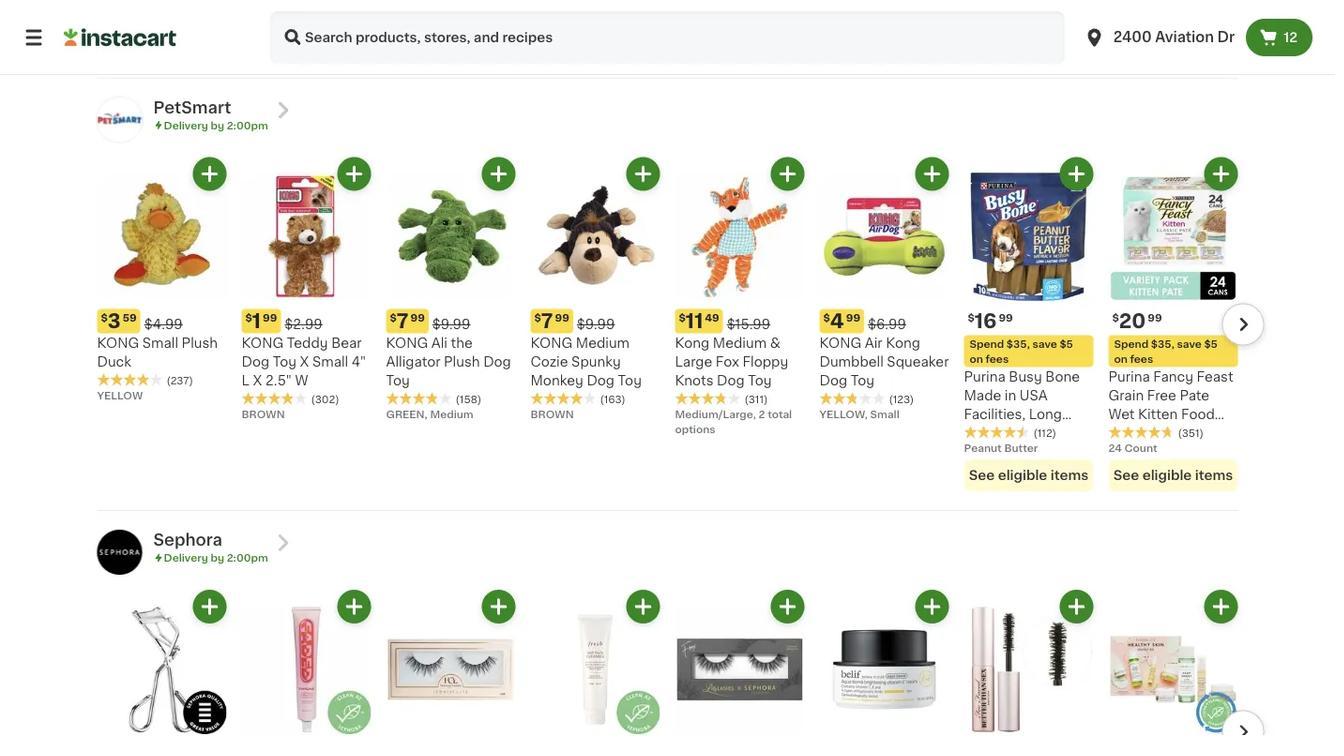 Task type: describe. For each thing, give the bounding box(es) containing it.
0 vertical spatial 4
[[830, 312, 844, 331]]

&
[[770, 336, 781, 350]]

99 for medium
[[555, 313, 569, 323]]

save for 16
[[1033, 339, 1057, 349]]

dr
[[1218, 30, 1235, 44]]

classic
[[1109, 445, 1157, 458]]

kong medium cozie spunky monkey dog toy
[[531, 336, 642, 387]]

food
[[1181, 408, 1215, 421]]

product group containing 20
[[1109, 157, 1238, 496]]

$5 for 20
[[1204, 339, 1218, 349]]

108 qt link
[[386, 0, 516, 19]]

(123)
[[889, 395, 914, 405]]

sephora
[[153, 533, 222, 549]]

2 stock from the left
[[738, 11, 768, 21]]

$ 11 49
[[679, 312, 719, 331]]

collection,
[[1109, 464, 1180, 477]]

2400
[[1114, 30, 1152, 44]]

$11.49 original price: $15.99 element
[[675, 309, 805, 334]]

kong teddy bear dog toy x small 4" l x 2.5" w
[[242, 336, 366, 387]]

$ for kong ali the alligator plush dog toy
[[390, 313, 397, 323]]

medium/large,
[[675, 410, 756, 420]]

plush inside kong small plush duck
[[182, 336, 218, 350]]

teddy
[[287, 336, 328, 350]]

$35, for 16
[[1007, 339, 1030, 349]]

peanut butter
[[964, 443, 1038, 454]]

2:00pm for sephora
[[227, 553, 268, 564]]

99 for teddy
[[263, 313, 277, 323]]

instacart logo image
[[64, 26, 176, 49]]

dog inside kong teddy bear dog toy x small 4" l x 2.5" w
[[242, 355, 269, 368]]

2 many in stock link from the left
[[675, 0, 805, 23]]

1 many from the left
[[549, 11, 579, 21]]

qt
[[407, 7, 419, 17]]

$ 16 99
[[968, 312, 1013, 331]]

kong for dog
[[242, 336, 284, 350]]

toy inside the kong medium & large fox floppy knots dog toy
[[748, 374, 772, 387]]

air
[[865, 336, 883, 350]]

ali
[[431, 336, 448, 350]]

large
[[675, 355, 712, 368]]

2 2400 aviation dr button from the left
[[1084, 11, 1235, 64]]

floppy
[[743, 355, 788, 368]]

1
[[252, 312, 261, 331]]

purina for 20
[[1109, 370, 1150, 383]]

108
[[386, 7, 405, 17]]

yellow, small
[[820, 410, 900, 420]]

medium for 7
[[576, 336, 630, 350]]

bone
[[1046, 370, 1080, 383]]

small inside kong teddy bear dog toy x small 4" l x 2.5" w
[[312, 355, 348, 368]]

24
[[1109, 443, 1122, 454]]

spend for 20
[[1114, 339, 1149, 349]]

3 many from the left
[[983, 11, 1013, 21]]

kong small plush duck
[[97, 336, 218, 368]]

dog inside 'kong air kong dumbbell squeaker dog toy'
[[820, 374, 847, 387]]

variety
[[1109, 427, 1155, 440]]

kong for alligator
[[386, 336, 428, 350]]

fox
[[716, 355, 739, 368]]

dog inside "kong medium cozie spunky monkey dog toy"
[[587, 374, 615, 387]]

1 vertical spatial pate
[[1160, 445, 1190, 458]]

1 stock from the left
[[594, 11, 623, 21]]

count
[[1125, 443, 1158, 454]]

0 vertical spatial butter
[[1004, 443, 1038, 454]]

7 for kong medium cozie spunky monkey dog toy
[[541, 312, 553, 331]]

4"
[[352, 355, 366, 368]]

options
[[675, 425, 716, 435]]

facilities,
[[964, 408, 1026, 421]]

20
[[1119, 312, 1146, 331]]

brown for 1
[[242, 410, 285, 420]]

fancy
[[1153, 370, 1194, 383]]

small for yellow,
[[870, 410, 900, 420]]

yellow,
[[820, 410, 868, 420]]

1 2400 aviation dr button from the left
[[1072, 11, 1246, 64]]

usa
[[1020, 389, 1048, 402]]

cozie
[[531, 355, 568, 368]]

purina fancy feast grain free pate wet kitten food variety pack, kitten classic pate collection, 4 flavors
[[1109, 370, 1236, 496]]

$ 4 99
[[823, 312, 861, 331]]

1 horizontal spatial x
[[300, 355, 309, 368]]

bear
[[331, 336, 362, 350]]

feast
[[1197, 370, 1234, 383]]

$15.99
[[727, 318, 771, 331]]

medium for 11
[[713, 336, 767, 350]]

99 for fancy
[[1148, 313, 1162, 323]]

delivery for sephora
[[164, 553, 208, 564]]

delivery by 2:00pm for petsmart
[[164, 120, 268, 131]]

11
[[686, 312, 703, 331]]

many in stock for second many in stock link
[[694, 11, 768, 21]]

kong for dumbbell
[[820, 336, 862, 350]]

kong air kong dumbbell squeaker dog toy
[[820, 336, 949, 387]]

wet
[[1109, 408, 1135, 421]]

green, medium
[[386, 410, 474, 420]]

kong for spunky
[[531, 336, 573, 350]]

dumbbell
[[820, 355, 884, 368]]

fees for 16
[[986, 354, 1009, 364]]

spend $35, save $5 on fees for 20
[[1114, 339, 1218, 364]]

item carousel region for sephora
[[97, 590, 1264, 737]]

purina for 16
[[964, 370, 1006, 383]]

$ for kong air kong dumbbell squeaker dog toy
[[823, 313, 830, 323]]

save for 20
[[1177, 339, 1202, 349]]

49
[[705, 313, 719, 323]]

toy inside kong teddy bear dog toy x small 4" l x 2.5" w
[[273, 355, 297, 368]]

$4.99 original price: $6.99 element
[[820, 309, 949, 334]]

16
[[975, 312, 997, 331]]

12
[[1284, 31, 1298, 44]]

fees for 20
[[1130, 354, 1153, 364]]

(351)
[[1178, 428, 1204, 439]]

medium/large, 2 total options
[[675, 410, 792, 435]]

2.5"
[[265, 374, 292, 387]]

(311)
[[745, 395, 768, 405]]

squeaker
[[887, 355, 949, 368]]

2400 aviation dr
[[1114, 30, 1235, 44]]

in for second many in stock link
[[726, 11, 736, 21]]

free
[[1147, 389, 1177, 402]]

yellow
[[97, 391, 143, 401]]

breed
[[964, 464, 1004, 477]]

delivery by 2:00pm for sephora
[[164, 553, 268, 564]]

3 stock from the left
[[1027, 11, 1057, 21]]

$4.99
[[144, 318, 183, 331]]

flavors
[[1109, 483, 1153, 496]]

99 for busy
[[999, 313, 1013, 323]]

dog inside purina busy bone made in usa facilities, long lasting small/medium breed adult dog chews, peanut butter flavor
[[1045, 464, 1073, 477]]

(302)
[[311, 395, 339, 405]]

green,
[[386, 410, 428, 420]]

by for petsmart
[[211, 120, 224, 131]]

$ 3 59
[[101, 312, 137, 331]]

2
[[759, 410, 765, 420]]

aviation
[[1155, 30, 1214, 44]]

7 for kong ali the alligator plush dog toy
[[397, 312, 409, 331]]

$3.59 original price: $4.99 element
[[97, 309, 227, 334]]

99 for ali
[[411, 313, 425, 323]]

kong inside 'kong air kong dumbbell squeaker dog toy'
[[886, 336, 920, 350]]

1 vertical spatial x
[[253, 374, 262, 387]]

$9.99 for ali
[[432, 318, 471, 331]]

total
[[768, 410, 792, 420]]

toy for kong air kong dumbbell squeaker dog toy
[[851, 374, 875, 387]]

grain
[[1109, 389, 1144, 402]]

the
[[451, 336, 473, 350]]

kong ali the alligator plush dog toy
[[386, 336, 511, 387]]

adult
[[1007, 464, 1042, 477]]

busy
[[1009, 370, 1042, 383]]

spend for 16
[[970, 339, 1004, 349]]

pack,
[[1158, 427, 1193, 440]]



Task type: locate. For each thing, give the bounding box(es) containing it.
toy inside "kong medium cozie spunky monkey dog toy"
[[618, 374, 642, 387]]

spend $35, save $5 on fees for 16
[[970, 339, 1073, 364]]

kitten down food
[[1197, 427, 1236, 440]]

kong inside "kong medium cozie spunky monkey dog toy"
[[531, 336, 573, 350]]

see eligible items
[[247, 18, 366, 31], [825, 18, 944, 31], [391, 33, 511, 46], [102, 36, 222, 49], [536, 36, 655, 49], [969, 36, 1089, 49], [969, 469, 1089, 482], [1114, 469, 1233, 482]]

plush inside kong ali the alligator plush dog toy
[[444, 355, 480, 368]]

2 $7.99 original price: $9.99 element from the left
[[531, 309, 660, 334]]

12 button
[[1246, 19, 1313, 56]]

kong medium & large fox floppy knots dog toy
[[675, 336, 788, 387]]

toy for kong medium cozie spunky monkey dog toy
[[618, 374, 642, 387]]

kong down the $ 4 99
[[820, 336, 862, 350]]

see
[[247, 18, 272, 31], [825, 18, 850, 31], [391, 33, 417, 46], [102, 36, 128, 49], [536, 36, 561, 49], [969, 36, 995, 49], [969, 469, 995, 482], [1114, 469, 1139, 482]]

$ left $2.99
[[245, 313, 252, 323]]

spend $35, save $5 on fees
[[970, 339, 1073, 364], [1114, 339, 1218, 364]]

0 horizontal spatial stock
[[594, 11, 623, 21]]

2 spend from the left
[[1114, 339, 1149, 349]]

alligator
[[386, 355, 441, 368]]

knots
[[675, 374, 714, 387]]

3 many in stock from the left
[[983, 11, 1057, 21]]

0 horizontal spatial $7.99 original price: $9.99 element
[[386, 309, 516, 334]]

1 horizontal spatial many in stock
[[694, 11, 768, 21]]

delivery down petsmart
[[164, 120, 208, 131]]

2 many from the left
[[694, 11, 724, 21]]

fees down $ 20 99
[[1130, 354, 1153, 364]]

2 kong from the left
[[886, 336, 920, 350]]

1 horizontal spatial on
[[1114, 354, 1128, 364]]

$ inside the $ 4 99
[[823, 313, 830, 323]]

0 horizontal spatial many in stock
[[549, 11, 623, 21]]

dog down dumbbell
[[820, 374, 847, 387]]

medium up spunky
[[576, 336, 630, 350]]

0 vertical spatial plush
[[182, 336, 218, 350]]

1 vertical spatial item carousel region
[[97, 590, 1264, 737]]

$7.99 original price: $9.99 element for medium
[[531, 309, 660, 334]]

toy down dumbbell
[[851, 374, 875, 387]]

product group containing 3
[[97, 157, 227, 404]]

flavor
[[1009, 502, 1049, 515]]

$ 20 99
[[1112, 312, 1162, 331]]

2 7 from the left
[[541, 312, 553, 331]]

$ inside $ 11 49
[[679, 313, 686, 323]]

1 vertical spatial by
[[211, 553, 224, 564]]

2 $ 7 99 from the left
[[534, 312, 569, 331]]

2 $ from the left
[[245, 313, 252, 323]]

1 horizontal spatial 4
[[1183, 464, 1192, 477]]

1 horizontal spatial $7.99 original price: $9.99 element
[[531, 309, 660, 334]]

0 vertical spatial pate
[[1180, 389, 1210, 402]]

$7.99 original price: $9.99 element for ali
[[386, 309, 516, 334]]

0 horizontal spatial medium
[[430, 410, 474, 420]]

59
[[123, 313, 137, 323]]

2 delivery by 2:00pm from the top
[[164, 553, 268, 564]]

medium inside the kong medium & large fox floppy knots dog toy
[[713, 336, 767, 350]]

7 up alligator
[[397, 312, 409, 331]]

1 vertical spatial 4
[[1183, 464, 1192, 477]]

many in stock for first many in stock link from right
[[983, 11, 1057, 21]]

(163)
[[600, 395, 626, 405]]

by
[[211, 120, 224, 131], [211, 553, 224, 564]]

pate
[[1180, 389, 1210, 402], [1160, 445, 1190, 458]]

5 99 from the left
[[999, 313, 1013, 323]]

dog inside the kong medium & large fox floppy knots dog toy
[[717, 374, 745, 387]]

in inside purina busy bone made in usa facilities, long lasting small/medium breed adult dog chews, peanut butter flavor
[[1005, 389, 1016, 402]]

save up bone
[[1033, 339, 1057, 349]]

on up made
[[970, 354, 983, 364]]

0 horizontal spatial purina
[[964, 370, 1006, 383]]

0 horizontal spatial x
[[253, 374, 262, 387]]

kong for duck
[[97, 336, 139, 350]]

24 count
[[1109, 443, 1158, 454]]

8 $ from the left
[[1112, 313, 1119, 323]]

5 $ from the left
[[679, 313, 686, 323]]

by down petsmart
[[211, 120, 224, 131]]

1 kong from the left
[[675, 336, 710, 350]]

1 on from the left
[[970, 354, 983, 364]]

dog down spunky
[[587, 374, 615, 387]]

1 vertical spatial delivery by 2:00pm
[[164, 553, 268, 564]]

1 delivery from the top
[[164, 120, 208, 131]]

1 kong from the left
[[97, 336, 139, 350]]

eligible
[[276, 18, 325, 31], [854, 18, 903, 31], [420, 33, 469, 46], [131, 36, 180, 49], [565, 36, 614, 49], [998, 36, 1047, 49], [998, 469, 1047, 482], [1143, 469, 1192, 482]]

$7.99 original price: $9.99 element up the
[[386, 309, 516, 334]]

99
[[263, 313, 277, 323], [411, 313, 425, 323], [555, 313, 569, 323], [846, 313, 861, 323], [999, 313, 1013, 323], [1148, 313, 1162, 323]]

peanut up the flavor
[[1016, 483, 1062, 496]]

small down bear
[[312, 355, 348, 368]]

3 $ from the left
[[390, 313, 397, 323]]

by down sephora
[[211, 553, 224, 564]]

1 horizontal spatial $35,
[[1151, 339, 1175, 349]]

$ inside $ 3 59
[[101, 313, 108, 323]]

3
[[108, 312, 121, 331]]

spend down 20
[[1114, 339, 1149, 349]]

0 horizontal spatial save
[[1033, 339, 1057, 349]]

1 horizontal spatial stock
[[738, 11, 768, 21]]

1 99 from the left
[[263, 313, 277, 323]]

7 up cozie
[[541, 312, 553, 331]]

by for sephora
[[211, 553, 224, 564]]

1 horizontal spatial plush
[[444, 355, 480, 368]]

1 horizontal spatial medium
[[576, 336, 630, 350]]

dog right adult
[[1045, 464, 1073, 477]]

in for first many in stock link from right
[[1015, 11, 1025, 21]]

items
[[328, 18, 366, 31], [906, 18, 944, 31], [473, 33, 511, 46], [184, 36, 222, 49], [617, 36, 655, 49], [1051, 36, 1089, 49], [1051, 469, 1089, 482], [1195, 469, 1233, 482]]

4 kong from the left
[[531, 336, 573, 350]]

$ up dumbbell
[[823, 313, 830, 323]]

$ for kong small plush duck
[[101, 313, 108, 323]]

1 spend $35, save $5 on fees from the left
[[970, 339, 1073, 364]]

add image
[[198, 162, 221, 186], [342, 162, 366, 186], [632, 162, 655, 186], [776, 162, 799, 186], [921, 162, 944, 186], [342, 595, 366, 619], [487, 595, 510, 619], [632, 595, 655, 619]]

1 by from the top
[[211, 120, 224, 131]]

spend $35, save $5 on fees up busy
[[970, 339, 1073, 364]]

dog inside kong ali the alligator plush dog toy
[[483, 355, 511, 368]]

2 horizontal spatial small
[[870, 410, 900, 420]]

$35, down $ 20 99
[[1151, 339, 1175, 349]]

0 horizontal spatial 7
[[397, 312, 409, 331]]

$5 up bone
[[1060, 339, 1073, 349]]

$9.99 for medium
[[577, 318, 615, 331]]

small inside kong small plush duck
[[142, 336, 178, 350]]

2 on from the left
[[1114, 354, 1128, 364]]

0 vertical spatial peanut
[[964, 443, 1002, 454]]

0 horizontal spatial 4
[[830, 312, 844, 331]]

plush
[[182, 336, 218, 350], [444, 355, 480, 368]]

delivery by 2:00pm
[[164, 120, 268, 131], [164, 553, 268, 564]]

kong inside kong teddy bear dog toy x small 4" l x 2.5" w
[[242, 336, 284, 350]]

$1.99 original price: $2.99 element
[[242, 309, 371, 334]]

$ for purina fancy feast grain free pate wet kitten food variety pack, kitten classic pate collection, 4 flavors
[[1112, 313, 1119, 323]]

$7.99 original price: $9.99 element up spunky
[[531, 309, 660, 334]]

kong inside 'kong air kong dumbbell squeaker dog toy'
[[820, 336, 862, 350]]

2 $5 from the left
[[1204, 339, 1218, 349]]

$ left 49
[[679, 313, 686, 323]]

small down $4.99
[[142, 336, 178, 350]]

0 horizontal spatial small
[[142, 336, 178, 350]]

0 horizontal spatial brown
[[242, 410, 285, 420]]

1 horizontal spatial many
[[694, 11, 724, 21]]

2 2:00pm from the top
[[227, 553, 268, 564]]

petsmart image
[[97, 97, 142, 142]]

brown
[[242, 410, 285, 420], [531, 410, 574, 420]]

save up fancy
[[1177, 339, 1202, 349]]

7
[[397, 312, 409, 331], [541, 312, 553, 331]]

99 inside $ 16 99
[[999, 313, 1013, 323]]

kong inside kong small plush duck
[[97, 336, 139, 350]]

1 $5 from the left
[[1060, 339, 1073, 349]]

$ 7 99 for kong ali the alligator plush dog toy
[[390, 312, 425, 331]]

99 left $6.99
[[846, 313, 861, 323]]

1 purina from the left
[[964, 370, 1006, 383]]

butter down chews, at the bottom of the page
[[964, 502, 1005, 515]]

4 99 from the left
[[846, 313, 861, 323]]

1 horizontal spatial 7
[[541, 312, 553, 331]]

small for kong
[[142, 336, 178, 350]]

$9.99 up spunky
[[577, 318, 615, 331]]

pate down pack,
[[1160, 445, 1190, 458]]

kong up duck
[[97, 336, 139, 350]]

1 2:00pm from the top
[[227, 120, 268, 131]]

butter inside purina busy bone made in usa facilities, long lasting small/medium breed adult dog chews, peanut butter flavor
[[964, 502, 1005, 515]]

lasting
[[964, 427, 1013, 440]]

peanut
[[964, 443, 1002, 454], [1016, 483, 1062, 496]]

purina inside purina fancy feast grain free pate wet kitten food variety pack, kitten classic pate collection, 4 flavors
[[1109, 370, 1150, 383]]

2 99 from the left
[[411, 313, 425, 323]]

monkey
[[531, 374, 583, 387]]

$ up made
[[968, 313, 975, 323]]

dog left cozie
[[483, 355, 511, 368]]

0 horizontal spatial kitten
[[1138, 408, 1178, 421]]

$5
[[1060, 339, 1073, 349], [1204, 339, 1218, 349]]

108 qt
[[386, 7, 419, 17]]

product group containing 11
[[675, 157, 805, 437]]

$ left 59
[[101, 313, 108, 323]]

kong up cozie
[[531, 336, 573, 350]]

$ 7 99 up alligator
[[390, 312, 425, 331]]

(158)
[[456, 395, 482, 405]]

item carousel region containing 3
[[71, 157, 1264, 515]]

purina busy bone made in usa facilities, long lasting small/medium breed adult dog chews, peanut butter flavor
[[964, 370, 1080, 515]]

many in stock for 3rd many in stock link from the right
[[549, 11, 623, 21]]

kong up large
[[675, 336, 710, 350]]

0 vertical spatial small
[[142, 336, 178, 350]]

delivery by 2:00pm down sephora
[[164, 553, 268, 564]]

Search field
[[270, 11, 1065, 64]]

1 $ from the left
[[101, 313, 108, 323]]

3 99 from the left
[[555, 313, 569, 323]]

0 horizontal spatial kong
[[675, 336, 710, 350]]

x up w
[[300, 355, 309, 368]]

2 spend $35, save $5 on fees from the left
[[1114, 339, 1218, 364]]

99 for air
[[846, 313, 861, 323]]

$7.99 original price: $9.99 element
[[386, 309, 516, 334], [531, 309, 660, 334]]

99 right 16
[[999, 313, 1013, 323]]

99 right 1
[[263, 313, 277, 323]]

1 $ 7 99 from the left
[[390, 312, 425, 331]]

1 7 from the left
[[397, 312, 409, 331]]

toy inside 'kong air kong dumbbell squeaker dog toy'
[[851, 374, 875, 387]]

$ 1 99
[[245, 312, 277, 331]]

2 save from the left
[[1177, 339, 1202, 349]]

x right l
[[253, 374, 262, 387]]

purina
[[964, 370, 1006, 383], [1109, 370, 1150, 383]]

(112)
[[1034, 428, 1057, 439]]

purina up made
[[964, 370, 1006, 383]]

2 horizontal spatial many in stock link
[[964, 0, 1094, 23]]

1 spend from the left
[[970, 339, 1004, 349]]

product group containing 16
[[964, 157, 1094, 515]]

medium inside "kong medium cozie spunky monkey dog toy"
[[576, 336, 630, 350]]

0 horizontal spatial plush
[[182, 336, 218, 350]]

1 vertical spatial 2:00pm
[[227, 553, 268, 564]]

x
[[300, 355, 309, 368], [253, 374, 262, 387]]

$ inside $ 16 99
[[968, 313, 975, 323]]

1 vertical spatial plush
[[444, 355, 480, 368]]

0 vertical spatial delivery by 2:00pm
[[164, 120, 268, 131]]

3 many in stock link from the left
[[964, 0, 1094, 23]]

1 horizontal spatial kitten
[[1197, 427, 1236, 440]]

$ inside $ 1 99
[[245, 313, 252, 323]]

99 right 20
[[1148, 313, 1162, 323]]

2:00pm for petsmart
[[227, 120, 268, 131]]

1 horizontal spatial $ 7 99
[[534, 312, 569, 331]]

kong
[[97, 336, 139, 350], [242, 336, 284, 350], [386, 336, 428, 350], [531, 336, 573, 350], [820, 336, 862, 350]]

2 horizontal spatial many in stock
[[983, 11, 1057, 21]]

made
[[964, 389, 1001, 402]]

$ up cozie
[[534, 313, 541, 323]]

1 $7.99 original price: $9.99 element from the left
[[386, 309, 516, 334]]

$ for kong teddy bear dog toy x small 4" l x 2.5" w
[[245, 313, 252, 323]]

spend
[[970, 339, 1004, 349], [1114, 339, 1149, 349]]

peanut down lasting on the right of the page
[[964, 443, 1002, 454]]

$6.99
[[868, 318, 906, 331]]

$2.99
[[285, 318, 323, 331]]

w
[[295, 374, 308, 387]]

1 horizontal spatial $9.99
[[577, 318, 615, 331]]

$ 7 99
[[390, 312, 425, 331], [534, 312, 569, 331]]

kitten
[[1138, 408, 1178, 421], [1197, 427, 1236, 440]]

2 vertical spatial small
[[870, 410, 900, 420]]

kong inside the kong medium & large fox floppy knots dog toy
[[675, 336, 710, 350]]

delivery by 2:00pm down petsmart
[[164, 120, 268, 131]]

2 horizontal spatial medium
[[713, 336, 767, 350]]

medium down $15.99
[[713, 336, 767, 350]]

fees down $ 16 99
[[986, 354, 1009, 364]]

$ for purina busy bone made in usa facilities, long lasting small/medium breed adult dog chews, peanut butter flavor
[[968, 313, 975, 323]]

0 vertical spatial kitten
[[1138, 408, 1178, 421]]

many
[[549, 11, 579, 21], [694, 11, 724, 21], [983, 11, 1013, 21]]

sephora image
[[97, 530, 142, 575]]

99 inside the $ 4 99
[[846, 313, 861, 323]]

$ up alligator
[[390, 313, 397, 323]]

plush down the
[[444, 355, 480, 368]]

delivery for petsmart
[[164, 120, 208, 131]]

product group
[[386, 0, 516, 55], [531, 0, 660, 59], [964, 0, 1094, 59], [97, 157, 227, 404], [242, 157, 371, 422], [386, 157, 516, 422], [531, 157, 660, 422], [675, 157, 805, 437], [820, 157, 949, 422], [964, 157, 1094, 515], [1109, 157, 1238, 496], [97, 590, 227, 737], [242, 590, 371, 737], [386, 590, 516, 737], [531, 590, 660, 737], [675, 590, 805, 737], [820, 590, 949, 737], [964, 590, 1094, 737], [1109, 590, 1238, 737]]

99 up cozie
[[555, 313, 569, 323]]

toy for kong ali the alligator plush dog toy
[[386, 374, 410, 387]]

6 $ from the left
[[823, 313, 830, 323]]

duck
[[97, 355, 131, 368]]

on for 16
[[970, 354, 983, 364]]

on up grain
[[1114, 354, 1128, 364]]

2 by from the top
[[211, 553, 224, 564]]

1 vertical spatial small
[[312, 355, 348, 368]]

small down '(123)'
[[870, 410, 900, 420]]

4 inside purina fancy feast grain free pate wet kitten food variety pack, kitten classic pate collection, 4 flavors
[[1183, 464, 1192, 477]]

1 brown from the left
[[242, 410, 285, 420]]

dog up l
[[242, 355, 269, 368]]

1 many in stock from the left
[[549, 11, 623, 21]]

0 horizontal spatial many
[[549, 11, 579, 21]]

$5 up feast on the right of page
[[1204, 339, 1218, 349]]

0 horizontal spatial many in stock link
[[531, 0, 660, 23]]

toy down floppy
[[748, 374, 772, 387]]

$ for kong medium & large fox floppy knots dog toy
[[679, 313, 686, 323]]

2 $9.99 from the left
[[577, 318, 615, 331]]

0 vertical spatial item carousel region
[[71, 157, 1264, 515]]

product group containing 4
[[820, 157, 949, 422]]

0 vertical spatial x
[[300, 355, 309, 368]]

$35, up busy
[[1007, 339, 1030, 349]]

★★★★★
[[97, 373, 163, 386], [97, 373, 163, 386], [242, 392, 307, 405], [242, 392, 307, 405], [386, 392, 452, 405], [386, 392, 452, 405], [531, 392, 596, 405], [531, 392, 596, 405], [675, 392, 741, 405], [675, 392, 741, 405], [820, 392, 885, 405], [820, 392, 885, 405], [964, 426, 1030, 439], [964, 426, 1030, 439], [1109, 426, 1174, 439], [1109, 426, 1174, 439]]

1 horizontal spatial spend $35, save $5 on fees
[[1114, 339, 1218, 364]]

medium
[[576, 336, 630, 350], [713, 336, 767, 350], [430, 410, 474, 420]]

2 delivery from the top
[[164, 553, 208, 564]]

1 horizontal spatial $5
[[1204, 339, 1218, 349]]

brown for 7
[[531, 410, 574, 420]]

$9.99 up the
[[432, 318, 471, 331]]

0 vertical spatial 2:00pm
[[227, 120, 268, 131]]

4 $ from the left
[[534, 313, 541, 323]]

pate up food
[[1180, 389, 1210, 402]]

l
[[242, 374, 250, 387]]

2 purina from the left
[[1109, 370, 1150, 383]]

peanut inside purina busy bone made in usa facilities, long lasting small/medium breed adult dog chews, peanut butter flavor
[[1016, 483, 1062, 496]]

long
[[1029, 408, 1062, 421]]

spend down 16
[[970, 339, 1004, 349]]

0 horizontal spatial fees
[[986, 354, 1009, 364]]

plush down $4.99
[[182, 336, 218, 350]]

99 inside $ 1 99
[[263, 313, 277, 323]]

1 many in stock link from the left
[[531, 0, 660, 23]]

spunky
[[572, 355, 621, 368]]

5 kong from the left
[[820, 336, 862, 350]]

0 horizontal spatial peanut
[[964, 443, 1002, 454]]

1 $35, from the left
[[1007, 339, 1030, 349]]

add image
[[487, 162, 510, 186], [1065, 162, 1088, 186], [1210, 162, 1233, 186], [198, 595, 221, 619], [776, 595, 799, 619], [921, 595, 944, 619], [1065, 595, 1088, 619], [1210, 595, 1233, 619]]

brown down monkey
[[531, 410, 574, 420]]

None search field
[[270, 11, 1065, 64]]

on
[[970, 354, 983, 364], [1114, 354, 1128, 364]]

$
[[101, 313, 108, 323], [245, 313, 252, 323], [390, 313, 397, 323], [534, 313, 541, 323], [679, 313, 686, 323], [823, 313, 830, 323], [968, 313, 975, 323], [1112, 313, 1119, 323]]

1 vertical spatial delivery
[[164, 553, 208, 564]]

many in stock link
[[531, 0, 660, 23], [675, 0, 805, 23], [964, 0, 1094, 23]]

$5 for 16
[[1060, 339, 1073, 349]]

4 up dumbbell
[[830, 312, 844, 331]]

$ 7 99 for kong medium cozie spunky monkey dog toy
[[534, 312, 569, 331]]

1 $9.99 from the left
[[432, 318, 471, 331]]

spend $35, save $5 on fees up fancy
[[1114, 339, 1218, 364]]

medium down (158)
[[430, 410, 474, 420]]

item carousel region for petsmart
[[71, 157, 1264, 515]]

kitten down free
[[1138, 408, 1178, 421]]

2 kong from the left
[[242, 336, 284, 350]]

0 vertical spatial delivery
[[164, 120, 208, 131]]

6 99 from the left
[[1148, 313, 1162, 323]]

toy inside kong ali the alligator plush dog toy
[[386, 374, 410, 387]]

petsmart
[[153, 100, 231, 116]]

on for 20
[[1114, 354, 1128, 364]]

1 horizontal spatial small
[[312, 355, 348, 368]]

2400 aviation dr button
[[1072, 11, 1246, 64], [1084, 11, 1235, 64]]

$35, for 20
[[1151, 339, 1175, 349]]

product group containing 1
[[242, 157, 371, 422]]

0 vertical spatial by
[[211, 120, 224, 131]]

chews,
[[964, 483, 1013, 496]]

1 horizontal spatial brown
[[531, 410, 574, 420]]

0 horizontal spatial spend $35, save $5 on fees
[[970, 339, 1073, 364]]

in for 3rd many in stock link from the right
[[582, 11, 591, 21]]

0 horizontal spatial spend
[[970, 339, 1004, 349]]

4 down '(351)'
[[1183, 464, 1192, 477]]

kong
[[675, 336, 710, 350], [886, 336, 920, 350]]

purina up grain
[[1109, 370, 1150, 383]]

99 up alligator
[[411, 313, 425, 323]]

$ for kong medium cozie spunky monkey dog toy
[[534, 313, 541, 323]]

delivery
[[164, 120, 208, 131], [164, 553, 208, 564]]

$35,
[[1007, 339, 1030, 349], [1151, 339, 1175, 349]]

0 horizontal spatial $35,
[[1007, 339, 1030, 349]]

0 horizontal spatial on
[[970, 354, 983, 364]]

1 horizontal spatial kong
[[886, 336, 920, 350]]

2 horizontal spatial stock
[[1027, 11, 1057, 21]]

item carousel region
[[71, 157, 1264, 515], [97, 590, 1264, 737]]

fees
[[986, 354, 1009, 364], [1130, 354, 1153, 364]]

7 $ from the left
[[968, 313, 975, 323]]

1 delivery by 2:00pm from the top
[[164, 120, 268, 131]]

kong inside kong ali the alligator plush dog toy
[[386, 336, 428, 350]]

save
[[1033, 339, 1057, 349], [1177, 339, 1202, 349]]

toy up 2.5"
[[273, 355, 297, 368]]

99 inside $ 20 99
[[1148, 313, 1162, 323]]

1 vertical spatial kitten
[[1197, 427, 1236, 440]]

0 horizontal spatial $9.99
[[432, 318, 471, 331]]

many in stock
[[549, 11, 623, 21], [694, 11, 768, 21], [983, 11, 1057, 21]]

in
[[582, 11, 591, 21], [726, 11, 736, 21], [1015, 11, 1025, 21], [1005, 389, 1016, 402]]

1 horizontal spatial purina
[[1109, 370, 1150, 383]]

delivery down sephora
[[164, 553, 208, 564]]

kong up squeaker
[[886, 336, 920, 350]]

1 horizontal spatial many in stock link
[[675, 0, 805, 23]]

toy down alligator
[[386, 374, 410, 387]]

$ up grain
[[1112, 313, 1119, 323]]

4
[[830, 312, 844, 331], [1183, 464, 1192, 477]]

toy up (163)
[[618, 374, 642, 387]]

kong up alligator
[[386, 336, 428, 350]]

(237)
[[167, 376, 193, 386]]

dog down the fox at the right of page
[[717, 374, 745, 387]]

1 vertical spatial butter
[[964, 502, 1005, 515]]

1 horizontal spatial fees
[[1130, 354, 1153, 364]]

butter up adult
[[1004, 443, 1038, 454]]

$ 7 99 up cozie
[[534, 312, 569, 331]]

2 fees from the left
[[1130, 354, 1153, 364]]

0 horizontal spatial $5
[[1060, 339, 1073, 349]]

1 save from the left
[[1033, 339, 1057, 349]]

2 brown from the left
[[531, 410, 574, 420]]

0 horizontal spatial $ 7 99
[[390, 312, 425, 331]]

small/medium
[[964, 445, 1059, 458]]

3 kong from the left
[[386, 336, 428, 350]]

2 many in stock from the left
[[694, 11, 768, 21]]

2 $35, from the left
[[1151, 339, 1175, 349]]

1 horizontal spatial spend
[[1114, 339, 1149, 349]]

1 fees from the left
[[986, 354, 1009, 364]]

2 horizontal spatial many
[[983, 11, 1013, 21]]

1 horizontal spatial peanut
[[1016, 483, 1062, 496]]

brown down 2.5"
[[242, 410, 285, 420]]

kong down $ 1 99
[[242, 336, 284, 350]]

purina inside purina busy bone made in usa facilities, long lasting small/medium breed adult dog chews, peanut butter flavor
[[964, 370, 1006, 383]]

$ inside $ 20 99
[[1112, 313, 1119, 323]]

1 vertical spatial peanut
[[1016, 483, 1062, 496]]

1 horizontal spatial save
[[1177, 339, 1202, 349]]



Task type: vqa. For each thing, say whether or not it's contained in the screenshot.
'$0.23 each (estimated)' element
no



